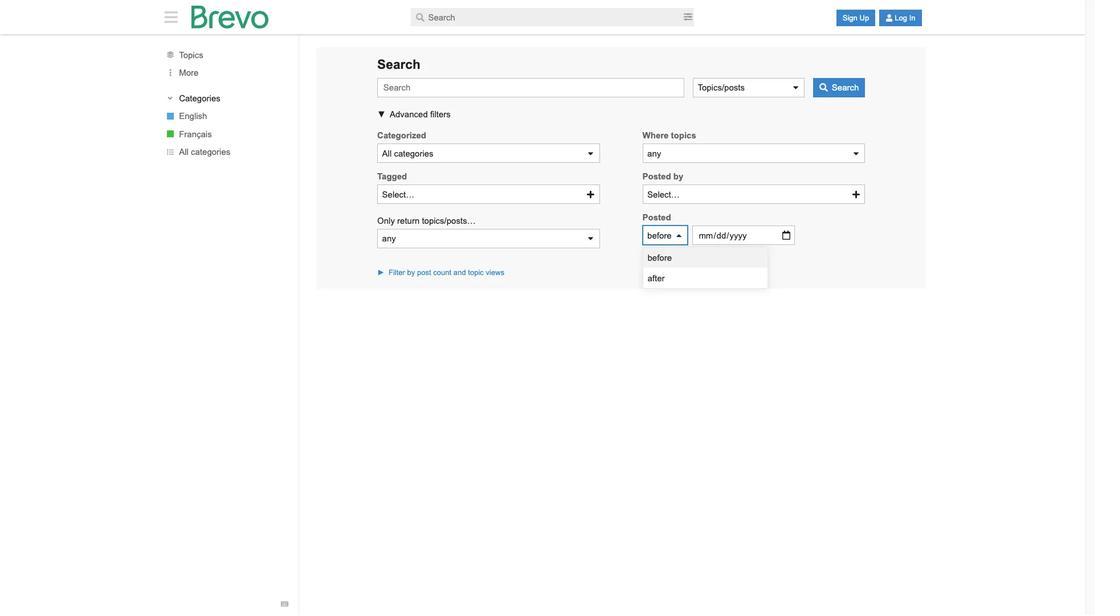 Task type: vqa. For each thing, say whether or not it's contained in the screenshot.


Task type: describe. For each thing, give the bounding box(es) containing it.
2 radio item from the top
[[644, 268, 768, 289]]

by for posted
[[674, 172, 684, 182]]

hide sidebar image
[[161, 10, 181, 25]]

français link
[[154, 125, 299, 143]]

english
[[179, 111, 207, 121]]

before
[[648, 231, 672, 241]]

any for only
[[382, 234, 396, 244]]

posted for posted by
[[643, 172, 671, 182]]

list image
[[167, 149, 174, 155]]

angle down image
[[167, 94, 174, 102]]

views
[[486, 269, 505, 277]]

select… for posted by
[[648, 190, 680, 200]]

search inside button
[[832, 83, 859, 93]]

up
[[860, 14, 870, 22]]

layer group image
[[167, 51, 174, 58]]

post
[[417, 269, 431, 277]]

1 horizontal spatial all
[[382, 149, 392, 158]]

none search field inside search main content
[[316, 47, 927, 289]]

keyboard shortcuts image
[[281, 601, 289, 609]]

count
[[433, 269, 452, 277]]

open advanced search image
[[684, 13, 692, 21]]

tagged
[[377, 172, 407, 182]]

more
[[179, 68, 199, 78]]

search image inside button
[[820, 83, 828, 92]]

topic
[[468, 269, 484, 277]]

in
[[910, 14, 916, 22]]

filter
[[389, 269, 405, 277]]

filter by post count and topic views
[[389, 269, 505, 277]]

menu inside search main content
[[644, 247, 768, 289]]

ellipsis v image
[[165, 69, 176, 76]]

log in button
[[880, 10, 922, 26]]

and
[[454, 269, 466, 277]]

topics link
[[154, 46, 299, 64]]

all categories link
[[154, 143, 299, 161]]

sign up
[[843, 14, 870, 22]]

sign up button
[[837, 10, 876, 26]]



Task type: locate. For each thing, give the bounding box(es) containing it.
0 horizontal spatial select…
[[382, 190, 415, 200]]

français
[[179, 129, 212, 139]]

any
[[648, 149, 662, 158], [382, 234, 396, 244]]

1 horizontal spatial search image
[[820, 83, 828, 92]]

by for filter
[[407, 269, 415, 277]]

only
[[377, 216, 395, 226]]

filters
[[430, 109, 451, 119]]

1 vertical spatial search image
[[820, 83, 828, 92]]

by left post on the left of page
[[407, 269, 415, 277]]

1 select… from the left
[[382, 190, 415, 200]]

0 horizontal spatial categories
[[191, 147, 230, 157]]

none search field containing search
[[316, 47, 927, 289]]

categories
[[179, 93, 220, 103]]

1 horizontal spatial categories
[[394, 149, 434, 158]]

select…
[[382, 190, 415, 200], [648, 190, 680, 200]]

date date field
[[693, 226, 795, 245]]

select… down posted by
[[648, 190, 680, 200]]

return
[[397, 216, 420, 226]]

search image
[[416, 13, 425, 21], [820, 83, 828, 92]]

posted
[[643, 172, 671, 182], [643, 213, 671, 223]]

where
[[643, 131, 669, 140]]

log
[[895, 14, 908, 22]]

1 vertical spatial by
[[407, 269, 415, 277]]

0 horizontal spatial by
[[407, 269, 415, 277]]

region inside search main content
[[316, 289, 927, 306]]

all right list "image"
[[179, 147, 189, 157]]

any down where
[[648, 149, 662, 158]]

advanced filters
[[390, 109, 451, 119]]

None search field
[[316, 47, 927, 289]]

log in
[[895, 14, 916, 22]]

where topics
[[643, 131, 697, 140]]

posted down where
[[643, 172, 671, 182]]

select… for tagged
[[382, 190, 415, 200]]

search button
[[814, 78, 866, 97]]

only return topics/posts…
[[377, 216, 476, 226]]

Search text field
[[411, 8, 682, 26]]

enter search keyword text field
[[377, 78, 685, 97]]

sign
[[843, 14, 858, 22]]

0 vertical spatial posted
[[643, 172, 671, 182]]

1 posted from the top
[[643, 172, 671, 182]]

1 horizontal spatial all categories
[[382, 149, 434, 158]]

0 vertical spatial search image
[[416, 13, 425, 21]]

1 radio item from the top
[[644, 247, 768, 268]]

more button
[[154, 64, 299, 82]]

1 vertical spatial any
[[382, 234, 396, 244]]

2 posted from the top
[[643, 213, 671, 223]]

1 horizontal spatial search
[[832, 83, 859, 93]]

topics
[[179, 50, 203, 60]]

0 vertical spatial any
[[648, 149, 662, 158]]

search
[[377, 57, 421, 72], [832, 83, 859, 93]]

0 horizontal spatial search image
[[416, 13, 425, 21]]

any down only
[[382, 234, 396, 244]]

by down 'topics'
[[674, 172, 684, 182]]

all categories down 'categorized' at the left of the page
[[382, 149, 434, 158]]

any for where
[[648, 149, 662, 158]]

0 horizontal spatial any
[[382, 234, 396, 244]]

all categories
[[179, 147, 230, 157], [382, 149, 434, 158]]

0 horizontal spatial search
[[377, 57, 421, 72]]

1 horizontal spatial by
[[674, 172, 684, 182]]

categories down 'categorized' at the left of the page
[[394, 149, 434, 158]]

0 horizontal spatial all categories
[[179, 147, 230, 157]]

categories
[[191, 147, 230, 157], [394, 149, 434, 158]]

2 select… from the left
[[648, 190, 680, 200]]

region
[[316, 289, 927, 306]]

categories down français
[[191, 147, 230, 157]]

0 horizontal spatial all
[[179, 147, 189, 157]]

1 horizontal spatial select…
[[648, 190, 680, 200]]

posted by
[[643, 172, 684, 182]]

menu
[[644, 247, 768, 289]]

by
[[674, 172, 684, 182], [407, 269, 415, 277]]

all categories down français
[[179, 147, 230, 157]]

all categories inside search box
[[382, 149, 434, 158]]

1 horizontal spatial any
[[648, 149, 662, 158]]

radio item
[[644, 247, 768, 268], [644, 268, 768, 289]]

topics
[[671, 131, 697, 140]]

topics/posts…
[[422, 216, 476, 226]]

posted up before
[[643, 213, 671, 223]]

all down 'categorized' at the left of the page
[[382, 149, 392, 158]]

categorized
[[377, 131, 426, 140]]

posted for posted
[[643, 213, 671, 223]]

categories inside all categories link
[[191, 147, 230, 157]]

all
[[179, 147, 189, 157], [382, 149, 392, 158]]

search main content
[[154, 34, 932, 616]]

categories button
[[165, 92, 288, 104]]

select… down tagged
[[382, 190, 415, 200]]

user image
[[886, 14, 894, 22]]

english link
[[154, 107, 299, 125]]

0 vertical spatial search
[[377, 57, 421, 72]]

0 vertical spatial by
[[674, 172, 684, 182]]

brevo community image
[[191, 6, 269, 29]]

advanced
[[390, 109, 428, 119]]

topics/posts
[[698, 83, 745, 93]]

1 vertical spatial search
[[832, 83, 859, 93]]

1 vertical spatial posted
[[643, 213, 671, 223]]



